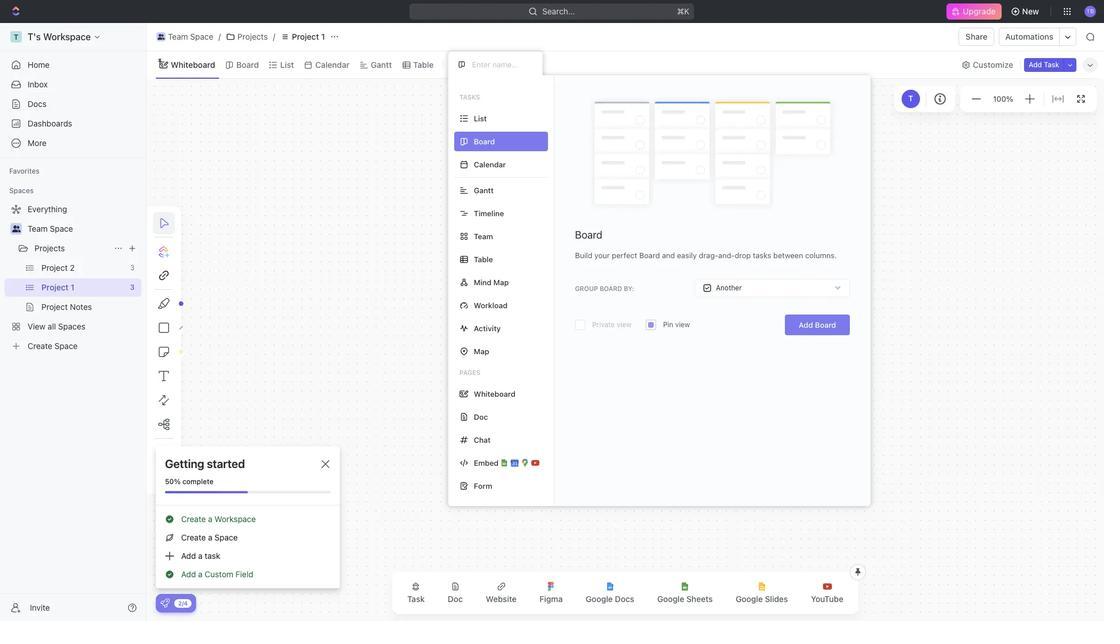 Task type: locate. For each thing, give the bounding box(es) containing it.
task left doc button
[[407, 594, 425, 604]]

getting
[[165, 457, 204, 470]]

1 vertical spatial space
[[50, 224, 73, 234]]

website button
[[477, 575, 526, 611]]

share
[[966, 32, 988, 41]]

tree
[[5, 200, 141, 355]]

google left slides
[[736, 594, 763, 604]]

0 horizontal spatial team space
[[28, 224, 73, 234]]

0 horizontal spatial team space link
[[28, 220, 139, 238]]

google docs
[[586, 594, 634, 604]]

whiteboard down pages
[[474, 389, 515, 398]]

1 horizontal spatial user group image
[[157, 34, 165, 40]]

form
[[474, 481, 492, 490]]

team down spaces on the left top of the page
[[28, 224, 48, 234]]

1 vertical spatial projects
[[35, 243, 65, 253]]

1 horizontal spatial gantt
[[474, 185, 494, 195]]

invite
[[30, 602, 50, 612]]

close image
[[322, 460, 330, 468]]

inbox link
[[5, 75, 141, 94]]

1 vertical spatial projects link
[[35, 239, 109, 258]]

private
[[592, 320, 615, 329]]

projects link
[[223, 30, 271, 44], [35, 239, 109, 258]]

workspace
[[215, 514, 256, 524]]

gantt inside gantt link
[[371, 60, 392, 69]]

0 vertical spatial projects link
[[223, 30, 271, 44]]

1 horizontal spatial docs
[[615, 594, 634, 604]]

add a task
[[181, 551, 220, 561]]

0 vertical spatial docs
[[28, 99, 47, 109]]

view right pin
[[675, 320, 690, 329]]

0 vertical spatial map
[[493, 278, 509, 287]]

0 vertical spatial table
[[413, 60, 434, 69]]

tasks
[[753, 251, 771, 260]]

google inside 'button'
[[736, 594, 763, 604]]

view button
[[448, 51, 486, 78]]

table up mind
[[474, 255, 493, 264]]

easily
[[677, 251, 697, 260]]

1 vertical spatial user group image
[[12, 225, 20, 232]]

1 view from the left
[[617, 320, 632, 329]]

view for private view
[[617, 320, 632, 329]]

create up the add a task
[[181, 533, 206, 542]]

whiteboard
[[171, 60, 215, 69], [474, 389, 515, 398]]

1 create from the top
[[181, 514, 206, 524]]

google left the sheets
[[657, 594, 684, 604]]

view right 'private'
[[617, 320, 632, 329]]

1 horizontal spatial list
[[474, 114, 487, 123]]

chat
[[474, 435, 491, 444]]

1 horizontal spatial view
[[675, 320, 690, 329]]

1 vertical spatial gantt
[[474, 185, 494, 195]]

field
[[236, 569, 253, 579]]

a down the add a task
[[198, 569, 203, 579]]

add task button
[[1024, 58, 1064, 72]]

between
[[773, 251, 803, 260]]

1 vertical spatial create
[[181, 533, 206, 542]]

0 horizontal spatial table
[[413, 60, 434, 69]]

by:
[[624, 284, 634, 292]]

team space up whiteboard link
[[168, 32, 213, 41]]

doc inside button
[[448, 594, 463, 604]]

0 horizontal spatial projects
[[35, 243, 65, 253]]

complete
[[182, 477, 214, 486]]

1 vertical spatial map
[[474, 347, 489, 356]]

team space
[[168, 32, 213, 41], [28, 224, 73, 234]]

create for create a workspace
[[181, 514, 206, 524]]

automations
[[1006, 32, 1054, 41]]

create up create a space
[[181, 514, 206, 524]]

1 horizontal spatial task
[[1044, 60, 1059, 69]]

task down automations button
[[1044, 60, 1059, 69]]

add board
[[799, 320, 836, 330]]

1 horizontal spatial team space link
[[154, 30, 216, 44]]

customize button
[[958, 57, 1017, 73]]

board
[[236, 60, 259, 69], [575, 229, 603, 241], [639, 251, 660, 260], [815, 320, 836, 330]]

drag-
[[699, 251, 718, 260]]

build your perfect board and easily drag-and-drop tasks between columns.
[[575, 251, 837, 260]]

a
[[208, 514, 212, 524], [208, 533, 212, 542], [198, 551, 203, 561], [198, 569, 203, 579]]

map
[[493, 278, 509, 287], [474, 347, 489, 356]]

2 google from the left
[[657, 594, 684, 604]]

website
[[486, 594, 517, 604]]

customize
[[973, 60, 1013, 69]]

build
[[575, 251, 593, 260]]

view for pin view
[[675, 320, 690, 329]]

2 vertical spatial space
[[215, 533, 238, 542]]

create
[[181, 514, 206, 524], [181, 533, 206, 542]]

0 horizontal spatial space
[[50, 224, 73, 234]]

a up task
[[208, 533, 212, 542]]

calendar down 1
[[315, 60, 350, 69]]

100%
[[993, 94, 1013, 103]]

0 vertical spatial gantt
[[371, 60, 392, 69]]

view
[[617, 320, 632, 329], [675, 320, 690, 329]]

list
[[280, 60, 294, 69], [474, 114, 487, 123]]

workload
[[474, 301, 508, 310]]

0 horizontal spatial /
[[218, 32, 221, 41]]

0 vertical spatial doc
[[474, 412, 488, 421]]

private view
[[592, 320, 632, 329]]

pin view
[[663, 320, 690, 329]]

calendar
[[315, 60, 350, 69], [474, 160, 506, 169]]

0 vertical spatial task
[[1044, 60, 1059, 69]]

0 vertical spatial whiteboard
[[171, 60, 215, 69]]

gantt link
[[369, 57, 392, 73]]

add inside "button"
[[1029, 60, 1042, 69]]

gantt up timeline
[[474, 185, 494, 195]]

2 horizontal spatial google
[[736, 594, 763, 604]]

1 horizontal spatial google
[[657, 594, 684, 604]]

gantt left table link
[[371, 60, 392, 69]]

youtube button
[[802, 575, 853, 611]]

a for task
[[198, 551, 203, 561]]

2 horizontal spatial space
[[215, 533, 238, 542]]

task inside "button"
[[1044, 60, 1059, 69]]

add down another dropdown button
[[799, 320, 813, 330]]

activity
[[474, 324, 501, 333]]

team up whiteboard link
[[168, 32, 188, 41]]

and-
[[718, 251, 735, 260]]

projects
[[237, 32, 268, 41], [35, 243, 65, 253]]

view
[[463, 60, 481, 69]]

0 horizontal spatial projects link
[[35, 239, 109, 258]]

upgrade
[[963, 6, 996, 16]]

team space link
[[154, 30, 216, 44], [28, 220, 139, 238]]

1 vertical spatial task
[[407, 594, 425, 604]]

2 view from the left
[[675, 320, 690, 329]]

0 horizontal spatial user group image
[[12, 225, 20, 232]]

1 vertical spatial calendar
[[474, 160, 506, 169]]

youtube
[[811, 594, 844, 604]]

user group image
[[157, 34, 165, 40], [12, 225, 20, 232]]

a for workspace
[[208, 514, 212, 524]]

add down automations button
[[1029, 60, 1042, 69]]

doc right task button
[[448, 594, 463, 604]]

1 vertical spatial team space
[[28, 224, 73, 234]]

1 vertical spatial whiteboard
[[474, 389, 515, 398]]

1 horizontal spatial team space
[[168, 32, 213, 41]]

1 horizontal spatial space
[[190, 32, 213, 41]]

google right the figma on the bottom of page
[[586, 594, 613, 604]]

0 horizontal spatial docs
[[28, 99, 47, 109]]

/
[[218, 32, 221, 41], [273, 32, 275, 41]]

columns.
[[805, 251, 837, 260]]

1 horizontal spatial map
[[493, 278, 509, 287]]

your
[[595, 251, 610, 260]]

table right gantt link
[[413, 60, 434, 69]]

2 create from the top
[[181, 533, 206, 542]]

0 horizontal spatial task
[[407, 594, 425, 604]]

1 horizontal spatial whiteboard
[[474, 389, 515, 398]]

0 vertical spatial team space link
[[154, 30, 216, 44]]

1 vertical spatial doc
[[448, 594, 463, 604]]

map down activity
[[474, 347, 489, 356]]

tree inside sidebar navigation
[[5, 200, 141, 355]]

map right mind
[[493, 278, 509, 287]]

1 vertical spatial docs
[[615, 594, 634, 604]]

list down project 1 link on the top of the page
[[280, 60, 294, 69]]

project 1
[[292, 32, 325, 41]]

1 horizontal spatial doc
[[474, 412, 488, 421]]

projects inside sidebar navigation
[[35, 243, 65, 253]]

0 horizontal spatial view
[[617, 320, 632, 329]]

google slides button
[[727, 575, 797, 611]]

0 horizontal spatial google
[[586, 594, 613, 604]]

board
[[600, 284, 622, 292]]

upgrade link
[[947, 3, 1002, 20]]

team
[[168, 32, 188, 41], [28, 224, 48, 234], [474, 231, 493, 241]]

whiteboard left board link
[[171, 60, 215, 69]]

3 google from the left
[[736, 594, 763, 604]]

1 vertical spatial table
[[474, 255, 493, 264]]

docs inside sidebar navigation
[[28, 99, 47, 109]]

table link
[[411, 57, 434, 73]]

create a space
[[181, 533, 238, 542]]

pages
[[460, 369, 480, 376]]

user group image inside team space link
[[157, 34, 165, 40]]

team space down spaces on the left top of the page
[[28, 224, 73, 234]]

0 horizontal spatial map
[[474, 347, 489, 356]]

0 horizontal spatial gantt
[[371, 60, 392, 69]]

0 vertical spatial calendar
[[315, 60, 350, 69]]

add left task
[[181, 551, 196, 561]]

calendar up timeline
[[474, 160, 506, 169]]

t
[[909, 94, 913, 103]]

1 horizontal spatial projects
[[237, 32, 268, 41]]

team space inside sidebar navigation
[[28, 224, 73, 234]]

1
[[321, 32, 325, 41]]

timeline
[[474, 208, 504, 218]]

1 vertical spatial team space link
[[28, 220, 139, 238]]

task
[[1044, 60, 1059, 69], [407, 594, 425, 604]]

0 horizontal spatial list
[[280, 60, 294, 69]]

list down tasks
[[474, 114, 487, 123]]

0 horizontal spatial whiteboard
[[171, 60, 215, 69]]

add task
[[1029, 60, 1059, 69]]

tasks
[[460, 93, 480, 101]]

google for google slides
[[736, 594, 763, 604]]

0 horizontal spatial calendar
[[315, 60, 350, 69]]

0 vertical spatial user group image
[[157, 34, 165, 40]]

a up create a space
[[208, 514, 212, 524]]

space
[[190, 32, 213, 41], [50, 224, 73, 234], [215, 533, 238, 542]]

team down timeline
[[474, 231, 493, 241]]

docs
[[28, 99, 47, 109], [615, 594, 634, 604]]

0 horizontal spatial team
[[28, 224, 48, 234]]

doc up chat
[[474, 412, 488, 421]]

0 vertical spatial create
[[181, 514, 206, 524]]

a for custom
[[198, 569, 203, 579]]

1 google from the left
[[586, 594, 613, 604]]

a left task
[[198, 551, 203, 561]]

1 horizontal spatial /
[[273, 32, 275, 41]]

docs inside button
[[615, 594, 634, 604]]

tree containing team space
[[5, 200, 141, 355]]

doc
[[474, 412, 488, 421], [448, 594, 463, 604]]

1 horizontal spatial calendar
[[474, 160, 506, 169]]

0 horizontal spatial doc
[[448, 594, 463, 604]]

group board by:
[[575, 284, 634, 292]]

0 vertical spatial projects
[[237, 32, 268, 41]]

add down the add a task
[[181, 569, 196, 579]]



Task type: vqa. For each thing, say whether or not it's contained in the screenshot.
user group 'image' to the top
yes



Task type: describe. For each thing, give the bounding box(es) containing it.
0 vertical spatial team space
[[168, 32, 213, 41]]

doc button
[[439, 575, 472, 611]]

2 horizontal spatial team
[[474, 231, 493, 241]]

share button
[[959, 28, 995, 46]]

spaces
[[9, 186, 34, 195]]

add for add board
[[799, 320, 813, 330]]

a for space
[[208, 533, 212, 542]]

task inside button
[[407, 594, 425, 604]]

1 horizontal spatial team
[[168, 32, 188, 41]]

100% button
[[991, 92, 1016, 106]]

1 horizontal spatial projects link
[[223, 30, 271, 44]]

project 1 link
[[278, 30, 328, 44]]

mind map
[[474, 278, 509, 287]]

automations button
[[1000, 28, 1059, 45]]

dashboards
[[28, 118, 72, 128]]

onboarding checklist button element
[[160, 599, 170, 608]]

0 vertical spatial space
[[190, 32, 213, 41]]

50% complete
[[165, 477, 214, 486]]

project
[[292, 32, 319, 41]]

2/4
[[178, 600, 188, 606]]

started
[[207, 457, 245, 470]]

1 horizontal spatial table
[[474, 255, 493, 264]]

new
[[1022, 6, 1039, 16]]

another button
[[695, 279, 850, 297]]

user group image inside sidebar navigation
[[12, 225, 20, 232]]

whiteboard link
[[169, 57, 215, 73]]

task button
[[398, 575, 434, 611]]

new button
[[1006, 2, 1046, 21]]

add for add a task
[[181, 551, 196, 561]]

google docs button
[[577, 575, 644, 611]]

custom
[[205, 569, 233, 579]]

embed
[[474, 458, 499, 467]]

inbox
[[28, 79, 48, 89]]

mind
[[474, 278, 492, 287]]

google sheets
[[657, 594, 713, 604]]

google for google sheets
[[657, 594, 684, 604]]

1 / from the left
[[218, 32, 221, 41]]

home
[[28, 60, 50, 70]]

⌘k
[[677, 6, 690, 16]]

create a workspace
[[181, 514, 256, 524]]

sidebar navigation
[[0, 23, 147, 621]]

create for create a space
[[181, 533, 206, 542]]

figma
[[540, 594, 563, 604]]

home link
[[5, 56, 141, 74]]

group
[[575, 284, 598, 292]]

add a custom field
[[181, 569, 253, 579]]

google for google docs
[[586, 594, 613, 604]]

Enter name... field
[[471, 59, 533, 70]]

board link
[[234, 57, 259, 73]]

pin
[[663, 320, 673, 329]]

google sheets button
[[648, 575, 722, 611]]

view button
[[448, 57, 486, 73]]

add for add task
[[1029, 60, 1042, 69]]

list link
[[278, 57, 294, 73]]

calendar link
[[313, 57, 350, 73]]

getting started
[[165, 457, 245, 470]]

google slides
[[736, 594, 788, 604]]

drop
[[735, 251, 751, 260]]

perfect
[[612, 251, 637, 260]]

search...
[[543, 6, 575, 16]]

0 vertical spatial list
[[280, 60, 294, 69]]

2 / from the left
[[273, 32, 275, 41]]

sheets
[[687, 594, 713, 604]]

docs link
[[5, 95, 141, 113]]

1 vertical spatial list
[[474, 114, 487, 123]]

favorites
[[9, 167, 40, 175]]

onboarding checklist button image
[[160, 599, 170, 608]]

figma button
[[530, 575, 572, 611]]

dashboards link
[[5, 114, 141, 133]]

another
[[716, 284, 742, 292]]

and
[[662, 251, 675, 260]]

slides
[[765, 594, 788, 604]]

favorites button
[[5, 164, 44, 178]]

task
[[205, 551, 220, 561]]

add for add a custom field
[[181, 569, 196, 579]]

team inside sidebar navigation
[[28, 224, 48, 234]]

space inside sidebar navigation
[[50, 224, 73, 234]]



